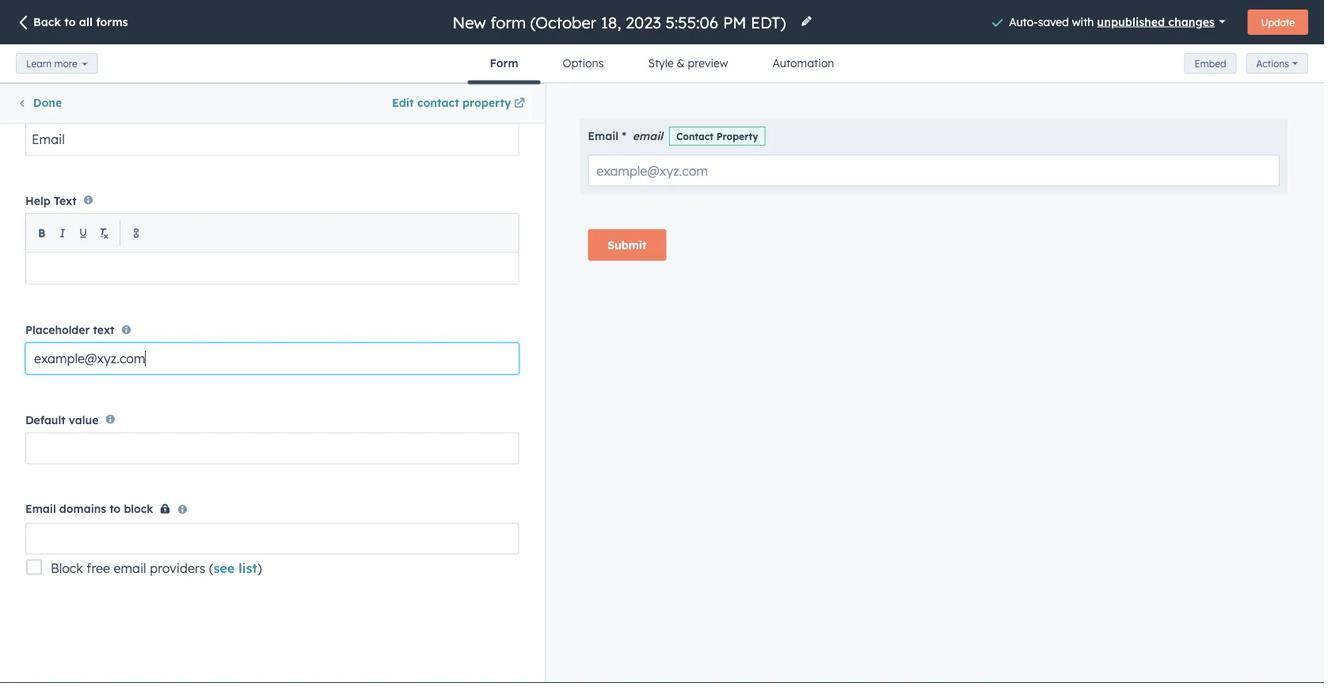 Task type: vqa. For each thing, say whether or not it's contained in the screenshot.
Logo Upload a square logo to help uniquely identify this app.
no



Task type: describe. For each thing, give the bounding box(es) containing it.
see list link
[[214, 560, 257, 576]]

existing properties
[[88, 96, 185, 110]]

learn more
[[26, 57, 77, 69]]

default value
[[25, 413, 99, 427]]

style
[[648, 56, 674, 70]]

email
[[114, 560, 146, 576]]

providers
[[150, 560, 206, 576]]

update button
[[1248, 10, 1309, 35]]

help text
[[25, 194, 77, 208]]

single-
[[66, 270, 96, 282]]

Email domains to block text field
[[25, 523, 519, 555]]

actions button
[[1246, 53, 1309, 74]]

existing properties button
[[1, 84, 272, 122]]

placeholder text button
[[25, 313, 519, 375]]

navigation inside page section element
[[468, 44, 857, 84]]

line
[[96, 270, 112, 282]]

property
[[463, 96, 511, 110]]

auto-saved with
[[1009, 14, 1097, 28]]

more
[[54, 57, 77, 69]]

link opens in a new window image
[[514, 95, 525, 114]]

unpublished changes
[[1097, 14, 1215, 28]]

list
[[239, 560, 257, 576]]

page section element
[[0, 0, 1324, 84]]

learn
[[26, 57, 52, 69]]

(
[[209, 560, 214, 576]]

free
[[87, 560, 110, 576]]

see
[[214, 560, 235, 576]]

placeholder text
[[25, 323, 115, 337]]

form for form fields
[[19, 135, 48, 149]]

changes
[[1169, 14, 1215, 28]]

0 vertical spatial text
[[114, 270, 132, 282]]

done button
[[16, 93, 62, 114]]

edit
[[392, 96, 414, 110]]

embed button
[[1185, 53, 1237, 74]]

back
[[33, 15, 61, 29]]

1 application from the top
[[25, 84, 519, 156]]

actions
[[1257, 58, 1290, 69]]

help
[[25, 194, 50, 208]]

single-line text
[[66, 270, 132, 282]]

new
[[417, 96, 439, 110]]

options button
[[541, 44, 626, 82]]

saved
[[1038, 14, 1069, 28]]

block free email providers ( see list )
[[51, 560, 262, 576]]

text inside "button"
[[93, 323, 115, 337]]

edit contact property
[[392, 96, 511, 110]]

options
[[563, 56, 604, 70]]

domains
[[59, 502, 106, 516]]

email domains to block
[[25, 502, 153, 516]]

back to all forms
[[33, 15, 128, 29]]



Task type: locate. For each thing, give the bounding box(es) containing it.
0 horizontal spatial to
[[64, 15, 76, 29]]

all
[[79, 15, 93, 29]]

0 vertical spatial to
[[64, 15, 76, 29]]

form inside button
[[490, 56, 519, 70]]

block
[[124, 502, 153, 516]]

navigation containing existing properties
[[0, 83, 544, 123]]

navigation containing form
[[468, 44, 857, 84]]

form
[[490, 56, 519, 70], [19, 135, 48, 149]]

1 vertical spatial to
[[109, 502, 121, 516]]

1 vertical spatial application
[[25, 214, 519, 285]]

fields
[[51, 135, 84, 149]]

&
[[677, 56, 685, 70]]

0 vertical spatial application
[[25, 84, 519, 156]]

placeholder
[[25, 323, 90, 337]]

update
[[1262, 16, 1295, 28]]

1 vertical spatial text
[[93, 323, 115, 337]]

1 horizontal spatial to
[[109, 502, 121, 516]]

create
[[377, 96, 414, 110]]

application
[[25, 84, 519, 156], [25, 214, 519, 285]]

)
[[257, 560, 262, 576]]

style & preview button
[[626, 44, 751, 82]]

None field
[[451, 11, 791, 33]]

link opens in a new window image
[[514, 99, 525, 110]]

Default value text field
[[25, 433, 519, 465]]

none field inside page section element
[[451, 11, 791, 33]]

2 application from the top
[[25, 214, 519, 285]]

back to all forms link
[[16, 14, 128, 32]]

form up the property
[[490, 56, 519, 70]]

to left block
[[109, 502, 121, 516]]

1 vertical spatial form
[[19, 135, 48, 149]]

text
[[54, 194, 77, 208]]

unpublished
[[1097, 14, 1165, 28]]

unpublished changes button
[[1097, 10, 1226, 33]]

form fields
[[19, 135, 84, 149]]

text right line
[[114, 270, 132, 282]]

block
[[51, 560, 83, 576]]

to
[[64, 15, 76, 29], [109, 502, 121, 516]]

value
[[69, 413, 99, 427]]

automation button
[[751, 44, 857, 82]]

form left fields
[[19, 135, 48, 149]]

create new button
[[272, 84, 544, 122]]

0 horizontal spatial form
[[19, 135, 48, 149]]

properties
[[132, 96, 185, 110]]

style & preview
[[648, 56, 728, 70]]

to inside page section element
[[64, 15, 76, 29]]

0 vertical spatial form
[[490, 56, 519, 70]]

......
[[89, 192, 109, 209], [205, 192, 224, 209], [320, 192, 340, 209], [436, 192, 455, 209], [89, 196, 109, 214], [205, 196, 224, 214], [320, 196, 340, 214], [436, 196, 455, 214], [89, 320, 109, 338], [205, 320, 224, 338], [320, 320, 340, 338], [436, 320, 455, 338], [89, 324, 109, 342], [205, 324, 224, 342], [320, 324, 340, 342], [436, 324, 455, 342], [89, 448, 109, 466], [205, 448, 224, 466], [320, 448, 340, 466], [436, 448, 455, 466], [89, 453, 109, 470], [205, 453, 224, 470], [320, 453, 340, 470], [436, 453, 455, 470]]

1 horizontal spatial form
[[490, 56, 519, 70]]

navigation
[[468, 44, 857, 84], [0, 83, 544, 123]]

create new
[[377, 96, 439, 110]]

......        ......
[[89, 192, 109, 214], [205, 192, 224, 214], [320, 192, 340, 214], [436, 192, 455, 214], [89, 320, 109, 342], [205, 320, 224, 342], [320, 320, 340, 342], [436, 320, 455, 342], [89, 448, 109, 470], [205, 448, 224, 470], [320, 448, 340, 470], [436, 448, 455, 470]]

default
[[25, 413, 66, 427]]

Placeholder text text field
[[25, 343, 519, 375]]

text right placeholder
[[93, 323, 115, 337]]

form button
[[468, 44, 541, 84]]

embed
[[1195, 57, 1227, 69]]

preview
[[688, 56, 728, 70]]

contact
[[417, 96, 459, 110]]

existing
[[88, 96, 129, 110]]

to left all
[[64, 15, 76, 29]]

with
[[1072, 14, 1094, 28]]

automation
[[773, 56, 835, 70]]

number
[[196, 270, 233, 282]]

learn more button
[[16, 53, 98, 74]]

text
[[114, 270, 132, 282], [93, 323, 115, 337]]

email
[[25, 502, 56, 516]]

help text button
[[25, 184, 519, 285]]

auto-
[[1009, 14, 1038, 28]]

forms
[[96, 15, 128, 29]]

done
[[33, 96, 62, 110]]

form for form
[[490, 56, 519, 70]]

default value button
[[25, 403, 519, 465]]



